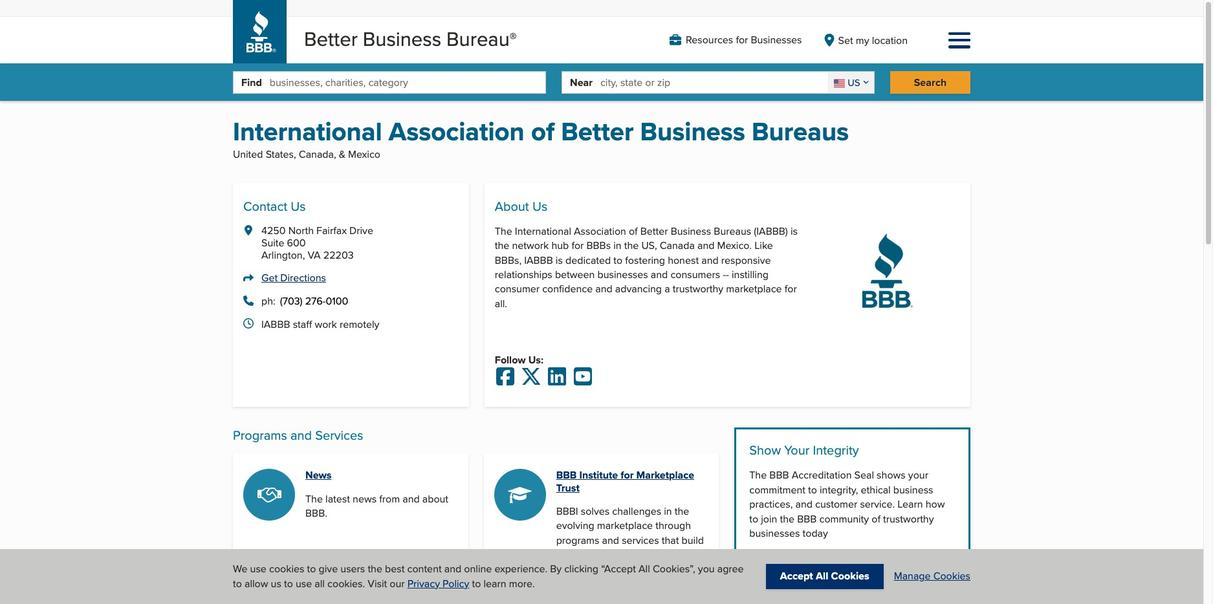 Task type: describe. For each thing, give the bounding box(es) containing it.
join
[[761, 511, 777, 526]]

honest
[[668, 253, 699, 268]]

shows
[[877, 468, 906, 483]]

to left allow
[[233, 576, 242, 591]]

4250 north fairfax drive suite 600 arlington, va 22203
[[261, 223, 373, 263]]

consumer
[[495, 282, 540, 297]]

bbbs,
[[495, 253, 522, 268]]

suite
[[261, 235, 284, 250]]

(iabbb)
[[754, 224, 788, 239]]

iabbb inside the international association of better business bureaus (iabbb) is the network hub for bbbs in the us, canada and mexico. like bbbs, iabbb is dedicated to fostering honest and responsive relationships between businesses and consumers -- instilling consumer confidence and advancing a trustworthy marketplace for all.
[[524, 253, 553, 268]]

states,
[[266, 147, 296, 162]]

in inside bbbi solves challenges in the evolving marketplace through programs and services that build trust between consumers and businesses.
[[664, 504, 672, 519]]

canada,
[[299, 147, 336, 162]]

show
[[749, 441, 781, 460]]

to left learn
[[472, 576, 481, 591]]

1 vertical spatial is
[[556, 253, 563, 268]]

fairfax
[[316, 223, 347, 238]]

allow
[[245, 576, 268, 591]]

resources for businesses link
[[670, 32, 802, 47]]

1 horizontal spatial is
[[791, 224, 798, 239]]

Near field
[[600, 72, 828, 93]]

experience.
[[495, 562, 547, 577]]

consumers inside bbbi solves challenges in the evolving marketplace through programs and services that build trust between consumers and businesses.
[[621, 547, 671, 562]]

instilling
[[732, 267, 769, 282]]

trust
[[556, 480, 580, 495]]

the inside the bbb accreditation seal shows your commitment to integrity, ethical business practices, and customer service. learn how to join the bbb community of trustworthy businesses today
[[780, 511, 795, 526]]

bbb: start with trust® image
[[815, 198, 960, 343]]

about us
[[495, 197, 547, 215]]

integrity,
[[820, 482, 858, 497]]

better inside international association of better business bureaus united states, canada, & mexico
[[561, 113, 634, 151]]

accept all cookies
[[780, 569, 869, 584]]

work
[[315, 317, 337, 332]]

fostering
[[625, 253, 665, 268]]

international inside the international association of better business bureaus (iabbb) is the network hub for bbbs in the us, canada and mexico. like bbbs, iabbb is dedicated to fostering honest and responsive relationships between businesses and consumers -- instilling consumer confidence and advancing a trustworthy marketplace for all.
[[515, 224, 571, 239]]

arlington,
[[261, 248, 305, 263]]

ph: 0010-672 (307)
[[261, 293, 348, 308]]

all inside button
[[816, 569, 828, 584]]

privacy policy to learn more.
[[407, 576, 535, 591]]

the for about us
[[495, 224, 512, 239]]

about
[[495, 197, 529, 215]]

services
[[315, 426, 363, 445]]

search
[[914, 75, 947, 90]]

north
[[288, 223, 314, 238]]

to left the "join"
[[749, 511, 758, 526]]

1 vertical spatial accreditation
[[864, 560, 928, 575]]

content
[[407, 562, 442, 577]]

best
[[385, 562, 405, 577]]

business inside international association of better business bureaus united states, canada, & mexico
[[640, 113, 745, 151]]

and inside the latest news from and about bbb.
[[403, 491, 420, 506]]

businesses.
[[556, 562, 609, 577]]

dedicated
[[565, 253, 611, 268]]

by
[[550, 562, 562, 577]]

0 horizontal spatial use
[[250, 562, 266, 577]]

us,
[[641, 238, 657, 253]]

&
[[339, 147, 345, 162]]

services
[[622, 533, 659, 548]]

accreditation inside the bbb accreditation seal shows your commitment to integrity, ethical business practices, and customer service. learn how to join the bbb community of trustworthy businesses today
[[792, 468, 852, 483]]

bbbi
[[556, 504, 578, 519]]

Find search field
[[270, 72, 545, 93]]

seal
[[854, 468, 874, 483]]

672
[[305, 293, 323, 308]]

set my location
[[838, 33, 908, 48]]

cookies",
[[653, 562, 695, 577]]

more
[[807, 560, 831, 575]]

marketplace inside bbbi solves challenges in the evolving marketplace through programs and services that build trust between consumers and businesses.
[[597, 518, 653, 533]]

cookies.
[[327, 576, 365, 591]]

united
[[233, 147, 263, 162]]

2 cookies from the left
[[933, 569, 970, 584]]

near
[[570, 75, 593, 90]]

us for about us
[[532, 197, 547, 215]]

get directions link
[[243, 271, 459, 286]]

bbb institute for marketplace trust link
[[556, 468, 694, 495]]

resources
[[686, 32, 733, 47]]

better business bureau ®
[[304, 25, 517, 53]]

2 - from the left
[[726, 267, 729, 282]]

commitment
[[749, 482, 805, 497]]

relationships
[[495, 267, 552, 282]]

bureaus inside the international association of better business bureaus (iabbb) is the network hub for bbbs in the us, canada and mexico. like bbbs, iabbb is dedicated to fostering honest and responsive relationships between businesses and consumers -- instilling consumer confidence and advancing a trustworthy marketplace for all.
[[714, 224, 751, 239]]

for right the "resources"
[[736, 32, 748, 47]]

like
[[754, 238, 773, 253]]

all inside we use cookies to give users the best content and online experience. by clicking "accept all cookies", you agree to allow us to use all cookies. visit our
[[639, 562, 650, 577]]

remotely
[[340, 317, 379, 332]]

confidence
[[542, 282, 593, 297]]

the left the network
[[495, 238, 509, 253]]

my
[[856, 33, 869, 48]]

4250
[[261, 223, 286, 238]]

association inside international association of better business bureaus united states, canada, & mexico
[[389, 113, 525, 151]]

get directions
[[261, 271, 326, 286]]

of inside the international association of better business bureaus (iabbb) is the network hub for bbbs in the us, canada and mexico. like bbbs, iabbb is dedicated to fostering honest and responsive relationships between businesses and consumers -- instilling consumer confidence and advancing a trustworthy marketplace for all.
[[629, 224, 638, 239]]

follow
[[495, 352, 526, 367]]

directions
[[280, 271, 326, 286]]

responsive
[[721, 253, 771, 268]]

institute
[[579, 468, 618, 483]]

privacy policy link
[[407, 576, 469, 591]]

bbb inside bbb institute for marketplace trust
[[556, 468, 577, 483]]

bureaus inside international association of better business bureaus united states, canada, & mexico
[[752, 113, 849, 151]]

get
[[261, 271, 278, 286]]

manage
[[894, 569, 931, 584]]

va
[[308, 248, 321, 263]]

find
[[241, 75, 262, 90]]

mexico.
[[717, 238, 752, 253]]

give
[[319, 562, 338, 577]]

bbbs
[[586, 238, 611, 253]]

0 vertical spatial business
[[363, 25, 441, 53]]

22203
[[323, 248, 354, 263]]

manage cookies
[[894, 569, 970, 584]]

clicking
[[564, 562, 598, 577]]



Task type: vqa. For each thing, say whether or not it's contained in the screenshot.
how
yes



Task type: locate. For each thing, give the bounding box(es) containing it.
1 horizontal spatial businesses
[[749, 526, 800, 541]]

1 - from the left
[[723, 267, 726, 282]]

the down show
[[749, 468, 767, 483]]

of
[[531, 113, 554, 151], [629, 224, 638, 239], [872, 511, 881, 526]]

1 horizontal spatial cookies
[[933, 569, 970, 584]]

1 horizontal spatial accreditation
[[864, 560, 928, 575]]

1 horizontal spatial in
[[664, 504, 672, 519]]

news link
[[305, 468, 332, 483]]

for inside bbb institute for marketplace trust
[[621, 468, 634, 483]]

1 horizontal spatial bureaus
[[752, 113, 849, 151]]

all right "accept
[[639, 562, 650, 577]]

international inside international association of better business bureaus united states, canada, & mexico
[[233, 113, 382, 151]]

us
[[848, 76, 860, 89]]

0 horizontal spatial learn
[[777, 560, 804, 575]]

1 vertical spatial business
[[640, 113, 745, 151]]

consumers inside the international association of better business bureaus (iabbb) is the network hub for bbbs in the us, canada and mexico. like bbbs, iabbb is dedicated to fostering honest and responsive relationships between businesses and consumers -- instilling consumer confidence and advancing a trustworthy marketplace for all.
[[671, 267, 720, 282]]

0 horizontal spatial international
[[233, 113, 382, 151]]

0 horizontal spatial association
[[389, 113, 525, 151]]

the international association of better business bureaus (iabbb) is the network hub for bbbs in the us, canada and mexico. like bbbs, iabbb is dedicated to fostering honest and responsive relationships between businesses and consumers -- instilling consumer confidence and advancing a trustworthy marketplace for all.
[[495, 224, 798, 311]]

resources for businesses
[[686, 32, 802, 47]]

1 horizontal spatial bbb
[[769, 468, 789, 483]]

trust
[[556, 547, 576, 562]]

1 vertical spatial learn
[[777, 560, 804, 575]]

to left the give
[[307, 562, 316, 577]]

1 vertical spatial better
[[561, 113, 634, 151]]

better
[[304, 25, 358, 53], [561, 113, 634, 151], [640, 224, 668, 239]]

1 horizontal spatial association
[[574, 224, 626, 239]]

trustworthy inside the bbb accreditation seal shows your commitment to integrity, ethical business practices, and customer service. learn how to join the bbb community of trustworthy businesses today
[[883, 511, 934, 526]]

between inside the international association of better business bureaus (iabbb) is the network hub for bbbs in the us, canada and mexico. like bbbs, iabbb is dedicated to fostering honest and responsive relationships between businesses and consumers -- instilling consumer confidence and advancing a trustworthy marketplace for all.
[[555, 267, 595, 282]]

between down the hub
[[555, 267, 595, 282]]

your
[[908, 468, 928, 483]]

marketplace inside the international association of better business bureaus (iabbb) is the network hub for bbbs in the us, canada and mexico. like bbbs, iabbb is dedicated to fostering honest and responsive relationships between businesses and consumers -- instilling consumer confidence and advancing a trustworthy marketplace for all.
[[726, 282, 782, 297]]

1 vertical spatial businesses
[[749, 526, 800, 541]]

in
[[613, 238, 622, 253], [664, 504, 672, 519]]

and inside the bbb accreditation seal shows your commitment to integrity, ethical business practices, and customer service. learn how to join the bbb community of trustworthy businesses today
[[795, 497, 813, 512]]

1 cookies from the left
[[831, 569, 869, 584]]

contact us
[[243, 197, 306, 215]]

of inside international association of better business bureaus united states, canada, & mexico
[[531, 113, 554, 151]]

0 horizontal spatial bureaus
[[714, 224, 751, 239]]

trustworthy right a
[[673, 282, 723, 297]]

1 horizontal spatial iabbb
[[524, 253, 553, 268]]

the left best
[[368, 562, 382, 577]]

hub
[[552, 238, 569, 253]]

0 vertical spatial consumers
[[671, 267, 720, 282]]

0 horizontal spatial marketplace
[[597, 518, 653, 533]]

1 horizontal spatial about
[[834, 560, 861, 575]]

1 vertical spatial trustworthy
[[883, 511, 934, 526]]

businesses inside the international association of better business bureaus (iabbb) is the network hub for bbbs in the us, canada and mexico. like bbbs, iabbb is dedicated to fostering honest and responsive relationships between businesses and consumers -- instilling consumer confidence and advancing a trustworthy marketplace for all.
[[598, 267, 648, 282]]

iabbb right bbbs,
[[524, 253, 553, 268]]

us up the "north"
[[291, 197, 306, 215]]

of inside the bbb accreditation seal shows your commitment to integrity, ethical business practices, and customer service. learn how to join the bbb community of trustworthy businesses today
[[872, 511, 881, 526]]

2 horizontal spatial bbb
[[797, 511, 817, 526]]

1 vertical spatial the
[[749, 468, 767, 483]]

iabbb down ph: on the left
[[261, 317, 290, 332]]

0 horizontal spatial accreditation
[[792, 468, 852, 483]]

is right (iabbb)
[[791, 224, 798, 239]]

trustworthy inside the international association of better business bureaus (iabbb) is the network hub for bbbs in the us, canada and mexico. like bbbs, iabbb is dedicated to fostering honest and responsive relationships between businesses and consumers -- instilling consumer confidence and advancing a trustworthy marketplace for all.
[[673, 282, 723, 297]]

1 horizontal spatial us
[[532, 197, 547, 215]]

2 horizontal spatial better
[[640, 224, 668, 239]]

the down about
[[495, 224, 512, 239]]

0 horizontal spatial businesses
[[598, 267, 648, 282]]

0 vertical spatial the
[[495, 224, 512, 239]]

0 horizontal spatial in
[[613, 238, 622, 253]]

1 horizontal spatial all
[[816, 569, 828, 584]]

use right we
[[250, 562, 266, 577]]

2 vertical spatial business
[[671, 224, 711, 239]]

search button
[[890, 71, 970, 94]]

ethical
[[861, 482, 891, 497]]

to left integrity, on the bottom of page
[[808, 482, 817, 497]]

0 vertical spatial better
[[304, 25, 358, 53]]

the inside the international association of better business bureaus (iabbb) is the network hub for bbbs in the us, canada and mexico. like bbbs, iabbb is dedicated to fostering honest and responsive relationships between businesses and consumers -- instilling consumer confidence and advancing a trustworthy marketplace for all.
[[495, 224, 512, 239]]

to inside the international association of better business bureaus (iabbb) is the network hub for bbbs in the us, canada and mexico. like bbbs, iabbb is dedicated to fostering honest and responsive relationships between businesses and consumers -- instilling consumer confidence and advancing a trustworthy marketplace for all.
[[614, 253, 623, 268]]

business down near field
[[640, 113, 745, 151]]

for right instilling
[[785, 282, 797, 297]]

bbb left community
[[797, 511, 817, 526]]

0 vertical spatial between
[[555, 267, 595, 282]]

cookies
[[831, 569, 869, 584], [933, 569, 970, 584]]

1 vertical spatial consumers
[[621, 547, 671, 562]]

0 horizontal spatial trustworthy
[[673, 282, 723, 297]]

1 vertical spatial international
[[515, 224, 571, 239]]

1 horizontal spatial better
[[561, 113, 634, 151]]

policy
[[443, 576, 469, 591]]

1 horizontal spatial use
[[296, 576, 312, 591]]

businesses down bbbs
[[598, 267, 648, 282]]

1 horizontal spatial marketplace
[[726, 282, 782, 297]]

(307)
[[280, 293, 302, 308]]

use left "all"
[[296, 576, 312, 591]]

1 vertical spatial of
[[629, 224, 638, 239]]

2 vertical spatial of
[[872, 511, 881, 526]]

about inside the latest news from and about bbb.
[[422, 491, 448, 506]]

drive
[[349, 223, 373, 238]]

international association of better business bureaus united states, canada, & mexico
[[233, 113, 849, 162]]

how
[[926, 497, 945, 512]]

learn inside the bbb accreditation seal shows your commitment to integrity, ethical business practices, and customer service. learn how to join the bbb community of trustworthy businesses today
[[897, 497, 923, 512]]

we
[[233, 562, 247, 577]]

businesses down practices,
[[749, 526, 800, 541]]

0 vertical spatial trustworthy
[[673, 282, 723, 297]]

through
[[656, 518, 691, 533]]

accreditation
[[792, 468, 852, 483], [864, 560, 928, 575]]

and
[[697, 238, 715, 253], [701, 253, 719, 268], [651, 267, 668, 282], [595, 282, 613, 297], [290, 426, 312, 445], [403, 491, 420, 506], [795, 497, 813, 512], [602, 533, 619, 548], [674, 547, 691, 562], [444, 562, 461, 577]]

the
[[495, 224, 512, 239], [749, 468, 767, 483], [305, 491, 323, 506]]

between right trust
[[579, 547, 619, 562]]

the up build at bottom right
[[675, 504, 689, 519]]

for right institute
[[621, 468, 634, 483]]

1 vertical spatial association
[[574, 224, 626, 239]]

show your integrity
[[749, 441, 859, 460]]

0 vertical spatial bureaus
[[752, 113, 849, 151]]

bbb left institute
[[556, 468, 577, 483]]

marketplace up "accept
[[597, 518, 653, 533]]

600
[[287, 235, 306, 250]]

about
[[422, 491, 448, 506], [834, 560, 861, 575]]

the inside bbbi solves challenges in the evolving marketplace through programs and services that build trust between consumers and businesses.
[[675, 504, 689, 519]]

in right bbbs
[[613, 238, 622, 253]]

between inside bbbi solves challenges in the evolving marketplace through programs and services that build trust between consumers and businesses.
[[579, 547, 619, 562]]

1 horizontal spatial learn
[[897, 497, 923, 512]]

the for show your integrity
[[749, 468, 767, 483]]

0 horizontal spatial us
[[291, 197, 306, 215]]

2 horizontal spatial of
[[872, 511, 881, 526]]

follow us:
[[495, 352, 543, 367]]

US field
[[828, 72, 874, 93]]

you
[[698, 562, 715, 577]]

the latest news from and about bbb.
[[305, 491, 448, 521]]

set
[[838, 33, 853, 48]]

businesses
[[598, 267, 648, 282], [749, 526, 800, 541]]

2 horizontal spatial the
[[749, 468, 767, 483]]

bbb.
[[305, 506, 327, 521]]

your
[[784, 441, 810, 460]]

better inside the international association of better business bureaus (iabbb) is the network hub for bbbs in the us, canada and mexico. like bbbs, iabbb is dedicated to fostering honest and responsive relationships between businesses and consumers -- instilling consumer confidence and advancing a trustworthy marketplace for all.
[[640, 224, 668, 239]]

location
[[872, 33, 908, 48]]

2 vertical spatial better
[[640, 224, 668, 239]]

from
[[379, 491, 400, 506]]

0 vertical spatial in
[[613, 238, 622, 253]]

"accept
[[601, 562, 636, 577]]

0 vertical spatial of
[[531, 113, 554, 151]]

business
[[363, 25, 441, 53], [640, 113, 745, 151], [671, 224, 711, 239]]

1 vertical spatial bureaus
[[714, 224, 751, 239]]

0 vertical spatial is
[[791, 224, 798, 239]]

us:
[[528, 352, 543, 367]]

0 horizontal spatial is
[[556, 253, 563, 268]]

bbb institute for marketplace trust
[[556, 468, 694, 495]]

businesses inside the bbb accreditation seal shows your commitment to integrity, ethical business practices, and customer service. learn how to join the bbb community of trustworthy businesses today
[[749, 526, 800, 541]]

0 vertical spatial accreditation
[[792, 468, 852, 483]]

canada
[[660, 238, 695, 253]]

association inside the international association of better business bureaus (iabbb) is the network hub for bbbs in the us, canada and mexico. like bbbs, iabbb is dedicated to fostering honest and responsive relationships between businesses and consumers -- instilling consumer confidence and advancing a trustworthy marketplace for all.
[[574, 224, 626, 239]]

programs and services
[[233, 426, 363, 445]]

0 horizontal spatial bbb
[[556, 468, 577, 483]]

1 vertical spatial between
[[579, 547, 619, 562]]

all right accept
[[816, 569, 828, 584]]

business up honest
[[671, 224, 711, 239]]

us for contact us
[[291, 197, 306, 215]]

0 vertical spatial about
[[422, 491, 448, 506]]

0 vertical spatial businesses
[[598, 267, 648, 282]]

0 horizontal spatial better
[[304, 25, 358, 53]]

the right the "join"
[[780, 511, 795, 526]]

about right "more"
[[834, 560, 861, 575]]

and inside we use cookies to give users the best content and online experience. by clicking "accept all cookies", you agree to allow us to use all cookies. visit our
[[444, 562, 461, 577]]

us
[[291, 197, 306, 215], [532, 197, 547, 215]]

marketplace
[[636, 468, 694, 483]]

iabbb staff work remotely
[[261, 317, 379, 332]]

iabbb
[[524, 253, 553, 268], [261, 317, 290, 332]]

1 vertical spatial in
[[664, 504, 672, 519]]

us right about
[[532, 197, 547, 215]]

0 horizontal spatial iabbb
[[261, 317, 290, 332]]

that
[[662, 533, 679, 548]]

accept all cookies button
[[766, 564, 884, 589]]

trustworthy down the business
[[883, 511, 934, 526]]

®
[[510, 27, 517, 48]]

0 horizontal spatial about
[[422, 491, 448, 506]]

the inside we use cookies to give users the best content and online experience. by clicking "accept all cookies", you agree to allow us to use all cookies. visit our
[[368, 562, 382, 577]]

1 horizontal spatial trustworthy
[[883, 511, 934, 526]]

the inside the latest news from and about bbb.
[[305, 491, 323, 506]]

the left latest at the bottom
[[305, 491, 323, 506]]

learn left how
[[897, 497, 923, 512]]

1 vertical spatial iabbb
[[261, 317, 290, 332]]

1 vertical spatial about
[[834, 560, 861, 575]]

businesses
[[751, 32, 802, 47]]

news
[[353, 491, 377, 506]]

learn
[[484, 576, 506, 591]]

in inside the international association of better business bureaus (iabbb) is the network hub for bbbs in the us, canada and mexico. like bbbs, iabbb is dedicated to fostering honest and responsive relationships between businesses and consumers -- instilling consumer confidence and advancing a trustworthy marketplace for all.
[[613, 238, 622, 253]]

1 horizontal spatial the
[[495, 224, 512, 239]]

2 vertical spatial the
[[305, 491, 323, 506]]

advancing
[[615, 282, 662, 297]]

0 horizontal spatial the
[[305, 491, 323, 506]]

for right the hub
[[572, 238, 584, 253]]

0 horizontal spatial of
[[531, 113, 554, 151]]

0 vertical spatial iabbb
[[524, 253, 553, 268]]

0 vertical spatial association
[[389, 113, 525, 151]]

1 us from the left
[[291, 197, 306, 215]]

our
[[390, 576, 405, 591]]

the
[[495, 238, 509, 253], [624, 238, 639, 253], [675, 504, 689, 519], [780, 511, 795, 526], [368, 562, 382, 577]]

the left us,
[[624, 238, 639, 253]]

about right from
[[422, 491, 448, 506]]

all.
[[495, 296, 507, 311]]

0 vertical spatial international
[[233, 113, 382, 151]]

to right us
[[284, 576, 293, 591]]

is left dedicated on the top
[[556, 253, 563, 268]]

business up find search field
[[363, 25, 441, 53]]

community
[[819, 511, 869, 526]]

0010-672 (307) link
[[280, 293, 348, 308]]

to right bbbs
[[614, 253, 623, 268]]

bbb down show
[[769, 468, 789, 483]]

challenges
[[612, 504, 661, 519]]

0 horizontal spatial all
[[639, 562, 650, 577]]

in up that
[[664, 504, 672, 519]]

marketplace down responsive
[[726, 282, 782, 297]]

learn left "more"
[[777, 560, 804, 575]]

accept
[[780, 569, 813, 584]]

bureau
[[446, 25, 510, 53]]

1 horizontal spatial international
[[515, 224, 571, 239]]

users
[[341, 562, 365, 577]]

between
[[555, 267, 595, 282], [579, 547, 619, 562]]

0 horizontal spatial cookies
[[831, 569, 869, 584]]

1 vertical spatial marketplace
[[597, 518, 653, 533]]

business inside the international association of better business bureaus (iabbb) is the network hub for bbbs in the us, canada and mexico. like bbbs, iabbb is dedicated to fostering honest and responsive relationships between businesses and consumers -- instilling consumer confidence and advancing a trustworthy marketplace for all.
[[671, 224, 711, 239]]

integrity
[[813, 441, 859, 460]]

cookies
[[269, 562, 304, 577]]

2 us from the left
[[532, 197, 547, 215]]

0 vertical spatial learn
[[897, 497, 923, 512]]

0 vertical spatial marketplace
[[726, 282, 782, 297]]

1 horizontal spatial of
[[629, 224, 638, 239]]

the inside the bbb accreditation seal shows your commitment to integrity, ethical business practices, and customer service. learn how to join the bbb community of trustworthy businesses today
[[749, 468, 767, 483]]

we use cookies to give users the best content and online experience. by clicking "accept all cookies", you agree to allow us to use all cookies. visit our
[[233, 562, 744, 591]]

0010-
[[323, 293, 348, 308]]

all
[[315, 576, 325, 591]]



